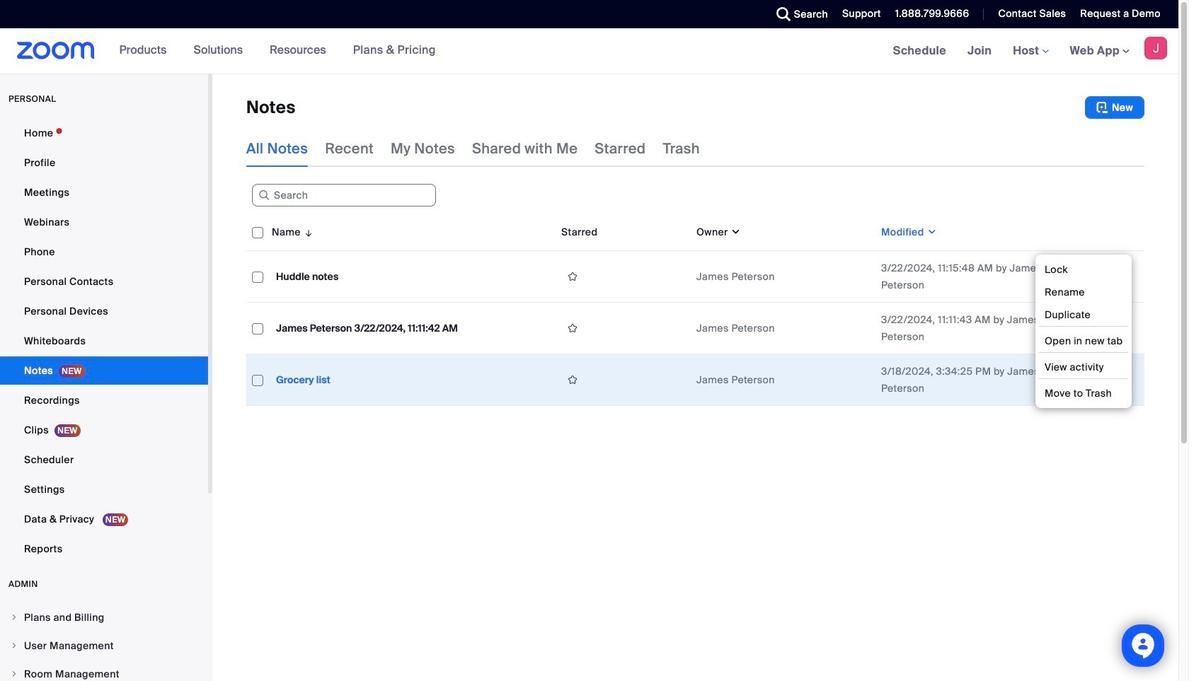 Task type: vqa. For each thing, say whether or not it's contained in the screenshot.
first menu item from the top of the Admin Menu menu
yes



Task type: describe. For each thing, give the bounding box(es) containing it.
profile picture image
[[1145, 37, 1167, 59]]

3 menu item from the top
[[0, 661, 208, 682]]

right image for third menu item from the bottom of the 'admin menu' menu
[[10, 614, 18, 622]]

meetings navigation
[[883, 28, 1179, 74]]

personal menu menu
[[0, 119, 208, 565]]

grocery list unstarred image
[[561, 374, 584, 387]]

1 menu item from the top
[[0, 605, 208, 631]]

james peterson 3/22/2024, 11:11:42 am unstarred image
[[561, 322, 584, 335]]

right image for 1st menu item from the bottom
[[10, 670, 18, 679]]

arrow down image
[[301, 224, 314, 241]]

product information navigation
[[109, 28, 447, 74]]

Search text field
[[252, 184, 436, 207]]

2 down image from the left
[[924, 225, 937, 239]]



Task type: locate. For each thing, give the bounding box(es) containing it.
admin menu menu
[[0, 605, 208, 682]]

1 down image from the left
[[728, 225, 741, 239]]

0 vertical spatial right image
[[10, 614, 18, 622]]

2 vertical spatial menu item
[[0, 661, 208, 682]]

1 horizontal spatial down image
[[924, 225, 937, 239]]

2 menu item from the top
[[0, 633, 208, 660]]

down image
[[728, 225, 741, 239], [924, 225, 937, 239]]

0 horizontal spatial down image
[[728, 225, 741, 239]]

application
[[246, 214, 1155, 417]]

right image
[[10, 642, 18, 651]]

right image down right image
[[10, 670, 18, 679]]

zoom logo image
[[17, 42, 95, 59]]

more options for grocery list image
[[1109, 374, 1132, 387]]

menu item
[[0, 605, 208, 631], [0, 633, 208, 660], [0, 661, 208, 682]]

tabs of all notes page tab list
[[246, 130, 700, 167]]

1 right image from the top
[[10, 614, 18, 622]]

right image
[[10, 614, 18, 622], [10, 670, 18, 679]]

1 vertical spatial menu item
[[0, 633, 208, 660]]

1 vertical spatial right image
[[10, 670, 18, 679]]

2 right image from the top
[[10, 670, 18, 679]]

huddle notes unstarred image
[[561, 270, 584, 283]]

banner
[[0, 28, 1179, 74]]

right image up right image
[[10, 614, 18, 622]]

0 vertical spatial menu item
[[0, 605, 208, 631]]



